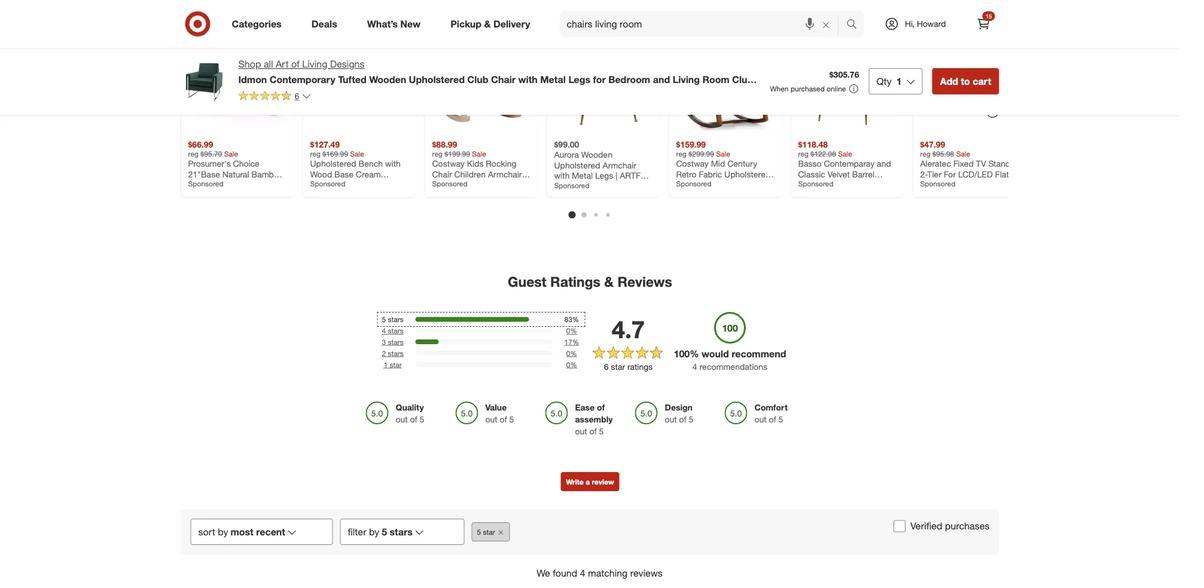 Task type: describe. For each thing, give the bounding box(es) containing it.
0 % for 4 stars
[[566, 326, 577, 335]]

stars for 2 stars
[[388, 349, 404, 358]]

filter
[[348, 526, 366, 538]]

sponsored for $88.99
[[432, 179, 468, 188]]

$99.00
[[554, 139, 579, 150]]

5 inside quality out of 5
[[420, 414, 424, 425]]

$47.99
[[920, 139, 945, 150]]

5 inside comfort out of 5
[[778, 414, 783, 425]]

wood
[[310, 169, 332, 179]]

0 % for 1 star
[[566, 360, 577, 369]]

$95.98
[[933, 150, 954, 158]]

legs inside $99.00 aurora wooden upholstered armchair with metal legs | artful living design-grey
[[595, 170, 613, 181]]

cream
[[356, 169, 381, 179]]

upholstered bench with wood base cream boucle - homepop image
[[310, 34, 408, 132]]

83 %
[[564, 315, 579, 324]]

purchases
[[945, 521, 990, 532]]

stars right filter
[[390, 526, 413, 538]]

sponsored for $159.99
[[676, 179, 712, 188]]

hi, howard
[[905, 19, 946, 29]]

with inside "$127.49 reg $169.99 sale upholstered bench with wood base cream boucle - homepop"
[[385, 158, 401, 169]]

what's new
[[367, 18, 421, 30]]

reg for $159.99
[[676, 150, 687, 158]]

hi,
[[905, 19, 915, 29]]

costway mid century retro fabric upholstered  rocking chair nursery armchair gray image
[[676, 34, 774, 132]]

guest ratings & reviews
[[508, 274, 672, 290]]

shop all art of living designs idmon contemporary tufted wooden upholstered club chair with metal legs  for bedroom and living room club chair  | artful living design-green
[[238, 58, 753, 97]]

% inside '100 % would recommend 4 recommendations'
[[690, 348, 699, 360]]

designs
[[330, 58, 365, 70]]

matching
[[588, 568, 628, 579]]

17
[[564, 338, 572, 347]]

$159.99 reg $299.99 sale
[[676, 139, 730, 158]]

reg for $118.48
[[798, 150, 809, 158]]

boucle
[[310, 179, 336, 190]]

$169.99
[[323, 150, 348, 158]]

for
[[944, 169, 956, 179]]

reviews
[[617, 274, 672, 290]]

guest
[[508, 274, 546, 290]]

a
[[586, 478, 590, 486]]

contemporary
[[270, 73, 335, 85]]

artful inside shop all art of living designs idmon contemporary tufted wooden upholstered club chair with metal legs  for bedroom and living room club chair  | artful living design-green
[[270, 85, 308, 97]]

aleratec
[[920, 158, 951, 169]]

art
[[276, 58, 289, 70]]

% for 1 star
[[570, 360, 577, 369]]

purchased
[[791, 84, 825, 93]]

1 horizontal spatial living
[[673, 73, 700, 85]]

$47.99 reg $95.98 sale aleratec fixed tv stand 2-tier for lcd/led flat tv stand, black
[[920, 139, 1010, 190]]

$127.49 reg $169.99 sale upholstered bench with wood base cream boucle - homepop
[[310, 139, 401, 190]]

% for 2 stars
[[570, 349, 577, 358]]

living inside shop all art of living designs idmon contemporary tufted wooden upholstered club chair with metal legs  for bedroom and living room club chair  | artful living design-green
[[311, 85, 342, 97]]

reg for $127.49
[[310, 150, 321, 158]]

15 link
[[970, 11, 997, 37]]

basso contemparay and classic velvet barrel chair with metal legs | artful living design-pink image
[[798, 34, 896, 132]]

$118.48 reg $122.08 sale
[[798, 139, 852, 158]]

what's new link
[[357, 11, 435, 37]]

sponsored for $66.99
[[188, 179, 223, 188]]

artful inside $99.00 aurora wooden upholstered armchair with metal legs | artful living design-grey
[[620, 170, 651, 181]]

shop
[[238, 58, 261, 70]]

6 star ratings
[[604, 361, 653, 372]]

0 horizontal spatial &
[[484, 18, 491, 30]]

-
[[339, 179, 342, 190]]

% for 4 stars
[[570, 326, 577, 335]]

stand,
[[933, 179, 956, 190]]

sale for $47.99
[[956, 150, 970, 158]]

add to cart
[[940, 75, 991, 87]]

of inside value out of 5
[[500, 414, 507, 425]]

1 vertical spatial tv
[[920, 179, 930, 190]]

reg for $66.99
[[188, 150, 199, 158]]

5 star button
[[472, 523, 510, 542]]

3
[[382, 338, 386, 347]]

sort
[[198, 526, 215, 538]]

we found 4 matching reviews
[[537, 568, 663, 579]]

sponsored down aurora
[[554, 181, 590, 190]]

1 horizontal spatial &
[[604, 274, 614, 290]]

tier
[[927, 169, 941, 179]]

5 inside value out of 5
[[509, 414, 514, 425]]

deals link
[[301, 11, 352, 37]]

cart
[[973, 75, 991, 87]]

0 vertical spatial 4
[[382, 326, 386, 335]]

bench
[[359, 158, 383, 169]]

2 club from the left
[[732, 73, 753, 85]]

base
[[334, 169, 353, 179]]

comfort out of 5
[[754, 402, 788, 425]]

online
[[827, 84, 846, 93]]

for
[[593, 73, 606, 85]]

sponsored for $47.99
[[920, 179, 956, 188]]

$299.99
[[689, 150, 714, 158]]

6 link
[[238, 90, 311, 104]]

when
[[770, 84, 789, 93]]

wooden inside shop all art of living designs idmon contemporary tufted wooden upholstered club chair with metal legs  for bedroom and living room club chair  | artful living design-green
[[369, 73, 406, 85]]

out inside ease of assembly out of 5
[[575, 426, 587, 437]]

sale for $66.99
[[224, 150, 238, 158]]

would
[[702, 348, 729, 360]]

categories
[[232, 18, 282, 30]]

0 for 2 stars
[[566, 349, 570, 358]]

search
[[841, 19, 870, 31]]

costway kids rocking chair children armchair velvet upholstered sofa w/ solid wood legs red image
[[432, 34, 530, 132]]

qty 1
[[876, 75, 902, 87]]

ease
[[575, 402, 595, 413]]

stars for 5 stars
[[388, 315, 404, 324]]

ease of assembly out of 5
[[575, 402, 613, 437]]

of up 'assembly'
[[597, 402, 605, 413]]

2-
[[920, 169, 927, 179]]

4.7
[[612, 315, 645, 344]]

when purchased online
[[770, 84, 846, 93]]

filter by 5 stars
[[348, 526, 413, 538]]

recommendations
[[699, 362, 767, 372]]

$305.76
[[829, 69, 859, 80]]

100 % would recommend 4 recommendations
[[674, 348, 786, 372]]

sale for $159.99
[[716, 150, 730, 158]]

pickup
[[450, 18, 481, 30]]

review
[[592, 478, 614, 486]]

1 star
[[384, 360, 402, 369]]

$66.99 reg $95.70 sale
[[188, 139, 238, 158]]

4 stars
[[382, 326, 404, 335]]

quality
[[396, 402, 424, 413]]



Task type: vqa. For each thing, say whether or not it's contained in the screenshot.
$18.00
no



Task type: locate. For each thing, give the bounding box(es) containing it.
wooden inside $99.00 aurora wooden upholstered armchair with metal legs | artful living design-grey
[[581, 150, 612, 160]]

0 vertical spatial living
[[302, 58, 327, 70]]

15
[[985, 12, 992, 20]]

0 vertical spatial 1
[[896, 75, 902, 87]]

of down 'assembly'
[[589, 426, 597, 437]]

reviews
[[630, 568, 663, 579]]

metal down aurora
[[572, 170, 593, 181]]

sale inside "$127.49 reg $169.99 sale upholstered bench with wood base cream boucle - homepop"
[[350, 150, 364, 158]]

sponsored down aleratec
[[920, 179, 956, 188]]

Verified purchases checkbox
[[894, 521, 906, 532]]

1 horizontal spatial by
[[369, 526, 379, 538]]

reg for $47.99
[[920, 150, 931, 158]]

with down delivery
[[518, 73, 538, 85]]

chair down idmon
[[238, 85, 263, 97]]

out down value on the left bottom of the page
[[485, 414, 497, 425]]

1 horizontal spatial living
[[554, 181, 581, 191]]

reg left $95.98
[[920, 150, 931, 158]]

0 horizontal spatial club
[[467, 73, 488, 85]]

$199.99
[[445, 150, 470, 158]]

1 horizontal spatial upholstered
[[409, 73, 465, 85]]

sponsored down $122.08
[[798, 179, 834, 188]]

2 horizontal spatial with
[[554, 170, 570, 181]]

sponsored down $95.70 at the left of the page
[[188, 179, 223, 188]]

0
[[566, 326, 570, 335], [566, 349, 570, 358], [566, 360, 570, 369]]

living down 'contemporary'
[[311, 85, 342, 97]]

1 vertical spatial metal
[[572, 170, 593, 181]]

0 horizontal spatial |
[[266, 85, 268, 97]]

1 horizontal spatial artful
[[620, 170, 651, 181]]

1 vertical spatial |
[[616, 170, 617, 181]]

delivery
[[493, 18, 530, 30]]

% for 5 stars
[[572, 315, 579, 324]]

4 right found
[[580, 568, 585, 579]]

1 horizontal spatial design-
[[583, 181, 617, 191]]

room
[[702, 73, 729, 85]]

2 0 from the top
[[566, 349, 570, 358]]

upholstered inside $99.00 aurora wooden upholstered armchair with metal legs | artful living design-grey
[[554, 160, 600, 170]]

of inside shop all art of living designs idmon contemporary tufted wooden upholstered club chair with metal legs  for bedroom and living room club chair  | artful living design-green
[[291, 58, 300, 70]]

17 %
[[564, 338, 579, 347]]

out for value out of 5
[[485, 414, 497, 425]]

aurora wooden upholstered armchair with metal legs | artful living design-grey image
[[554, 34, 652, 132]]

1 vertical spatial 0 %
[[566, 349, 577, 358]]

add
[[940, 75, 958, 87]]

recent
[[256, 526, 285, 538]]

1 horizontal spatial 4
[[580, 568, 585, 579]]

stars up "3 stars"
[[388, 326, 404, 335]]

1 down the 2
[[384, 360, 388, 369]]

design
[[665, 402, 693, 413]]

2 vertical spatial 0
[[566, 360, 570, 369]]

upholstered inside "$127.49 reg $169.99 sale upholstered bench with wood base cream boucle - homepop"
[[310, 158, 356, 169]]

stars up 4 stars on the bottom of page
[[388, 315, 404, 324]]

of inside 'design out of 5'
[[679, 414, 686, 425]]

reg left $122.08
[[798, 150, 809, 158]]

0 vertical spatial metal
[[540, 73, 566, 85]]

0 vertical spatial 0
[[566, 326, 570, 335]]

2 horizontal spatial upholstered
[[554, 160, 600, 170]]

1 vertical spatial 0
[[566, 349, 570, 358]]

2 horizontal spatial star
[[611, 361, 625, 372]]

1 horizontal spatial star
[[483, 528, 495, 537]]

2 vertical spatial 4
[[580, 568, 585, 579]]

with down aurora
[[554, 170, 570, 181]]

2 horizontal spatial 4
[[692, 362, 697, 372]]

deals
[[311, 18, 337, 30]]

$122.08
[[811, 150, 836, 158]]

of down comfort
[[769, 414, 776, 425]]

pickup & delivery
[[450, 18, 530, 30]]

by for sort by
[[218, 526, 228, 538]]

out down design
[[665, 414, 677, 425]]

stars up 1 star
[[388, 349, 404, 358]]

with inside shop all art of living designs idmon contemporary tufted wooden upholstered club chair with metal legs  for bedroom and living room club chair  | artful living design-green
[[518, 73, 538, 85]]

0 horizontal spatial with
[[385, 158, 401, 169]]

1 by from the left
[[218, 526, 228, 538]]

5 stars
[[382, 315, 404, 324]]

1 horizontal spatial |
[[616, 170, 617, 181]]

pickup & delivery link
[[440, 11, 545, 37]]

sale inside $66.99 reg $95.70 sale
[[224, 150, 238, 158]]

0 vertical spatial |
[[266, 85, 268, 97]]

design- inside shop all art of living designs idmon contemporary tufted wooden upholstered club chair with metal legs  for bedroom and living room club chair  | artful living design-green
[[345, 85, 386, 97]]

legs left for
[[568, 73, 590, 85]]

4 sale from the left
[[716, 150, 730, 158]]

%
[[572, 315, 579, 324], [570, 326, 577, 335], [572, 338, 579, 347], [690, 348, 699, 360], [570, 349, 577, 358], [570, 360, 577, 369]]

value
[[485, 402, 507, 413]]

design- down armchair
[[583, 181, 617, 191]]

with right bench
[[385, 158, 401, 169]]

0 vertical spatial artful
[[270, 85, 308, 97]]

1 0 % from the top
[[566, 326, 577, 335]]

of down value on the left bottom of the page
[[500, 414, 507, 425]]

4 inside '100 % would recommend 4 recommendations'
[[692, 362, 697, 372]]

1 horizontal spatial 1
[[896, 75, 902, 87]]

5 inside ease of assembly out of 5
[[599, 426, 604, 437]]

1 vertical spatial wooden
[[581, 150, 612, 160]]

1 sale from the left
[[224, 150, 238, 158]]

metal inside shop all art of living designs idmon contemporary tufted wooden upholstered club chair with metal legs  for bedroom and living room club chair  | artful living design-green
[[540, 73, 566, 85]]

aleratec fixed tv stand 2-tier for lcd/led flat tv stand, black image
[[920, 34, 1018, 132]]

5 inside 'design out of 5'
[[689, 414, 693, 425]]

star for 5
[[483, 528, 495, 537]]

living inside $99.00 aurora wooden upholstered armchair with metal legs | artful living design-grey
[[554, 181, 581, 191]]

0 horizontal spatial 4
[[382, 326, 386, 335]]

4 left the recommendations
[[692, 362, 697, 372]]

sale inside $47.99 reg $95.98 sale aleratec fixed tv stand 2-tier for lcd/led flat tv stand, black
[[956, 150, 970, 158]]

new
[[400, 18, 421, 30]]

0 horizontal spatial living
[[311, 85, 342, 97]]

value out of 5
[[485, 402, 514, 425]]

6 left ratings
[[604, 361, 609, 372]]

83
[[564, 315, 572, 324]]

0 horizontal spatial star
[[390, 360, 402, 369]]

out down 'assembly'
[[575, 426, 587, 437]]

0 horizontal spatial legs
[[568, 73, 590, 85]]

3 0 % from the top
[[566, 360, 577, 369]]

0 vertical spatial living
[[311, 85, 342, 97]]

sponsored for $127.49
[[310, 179, 346, 188]]

stars down 4 stars on the bottom of page
[[388, 338, 404, 347]]

1 vertical spatial 4
[[692, 362, 697, 372]]

reg inside "$88.99 reg $199.99 sale"
[[432, 150, 443, 158]]

1 horizontal spatial club
[[732, 73, 753, 85]]

sale for $88.99
[[472, 150, 486, 158]]

1 horizontal spatial wooden
[[581, 150, 612, 160]]

0 vertical spatial legs
[[568, 73, 590, 85]]

0 horizontal spatial by
[[218, 526, 228, 538]]

categories link
[[222, 11, 296, 37]]

by right filter
[[369, 526, 379, 538]]

4
[[382, 326, 386, 335], [692, 362, 697, 372], [580, 568, 585, 579]]

star inside button
[[483, 528, 495, 537]]

out for design out of 5
[[665, 414, 677, 425]]

0 vertical spatial with
[[518, 73, 538, 85]]

1 vertical spatial living
[[673, 73, 700, 85]]

reg inside "$127.49 reg $169.99 sale upholstered bench with wood base cream boucle - homepop"
[[310, 150, 321, 158]]

1 club from the left
[[467, 73, 488, 85]]

1 right qty
[[896, 75, 902, 87]]

sale right the $169.99
[[350, 150, 364, 158]]

0 horizontal spatial wooden
[[369, 73, 406, 85]]

1
[[896, 75, 902, 87], [384, 360, 388, 369]]

5
[[382, 315, 386, 324], [420, 414, 424, 425], [509, 414, 514, 425], [689, 414, 693, 425], [778, 414, 783, 425], [599, 426, 604, 437], [382, 526, 387, 538], [477, 528, 481, 537]]

sale inside "$88.99 reg $199.99 sale"
[[472, 150, 486, 158]]

flat
[[995, 169, 1009, 179]]

1 vertical spatial artful
[[620, 170, 651, 181]]

0 vertical spatial tv
[[976, 158, 986, 169]]

1 vertical spatial with
[[385, 158, 401, 169]]

0 horizontal spatial artful
[[270, 85, 308, 97]]

| inside $99.00 aurora wooden upholstered armchair with metal legs | artful living design-grey
[[616, 170, 617, 181]]

reg inside $118.48 reg $122.08 sale
[[798, 150, 809, 158]]

1 horizontal spatial with
[[518, 73, 538, 85]]

2 reg from the left
[[310, 150, 321, 158]]

sale right $122.08
[[838, 150, 852, 158]]

0 %
[[566, 326, 577, 335], [566, 349, 577, 358], [566, 360, 577, 369]]

design out of 5
[[665, 402, 693, 425]]

armchair
[[603, 160, 636, 170]]

what's
[[367, 18, 398, 30]]

5 star
[[477, 528, 495, 537]]

of inside comfort out of 5
[[769, 414, 776, 425]]

2
[[382, 349, 386, 358]]

$159.99
[[676, 139, 706, 150]]

1 reg from the left
[[188, 150, 199, 158]]

club down pickup
[[467, 73, 488, 85]]

0 horizontal spatial living
[[302, 58, 327, 70]]

black
[[959, 179, 980, 190]]

upholstered inside shop all art of living designs idmon contemporary tufted wooden upholstered club chair with metal legs  for bedroom and living room club chair  | artful living design-green
[[409, 73, 465, 85]]

reg for $88.99
[[432, 150, 443, 158]]

out down the quality
[[396, 414, 408, 425]]

1 vertical spatial 6
[[604, 361, 609, 372]]

& right ratings
[[604, 274, 614, 290]]

sponsored
[[188, 179, 223, 188], [310, 179, 346, 188], [432, 179, 468, 188], [676, 179, 712, 188], [798, 179, 834, 188], [920, 179, 956, 188], [554, 181, 590, 190]]

reg left the $169.99
[[310, 150, 321, 158]]

with inside $99.00 aurora wooden upholstered armchair with metal legs | artful living design-grey
[[554, 170, 570, 181]]

design-
[[345, 85, 386, 97], [583, 181, 617, 191]]

living right the and
[[673, 73, 700, 85]]

out for comfort out of 5
[[754, 414, 767, 425]]

reg left $95.70 at the left of the page
[[188, 150, 199, 158]]

living down aurora
[[554, 181, 581, 191]]

verified purchases
[[910, 521, 990, 532]]

3 0 from the top
[[566, 360, 570, 369]]

1 horizontal spatial tv
[[976, 158, 986, 169]]

0 vertical spatial 0 %
[[566, 326, 577, 335]]

6 for 6
[[295, 91, 299, 101]]

0 horizontal spatial upholstered
[[310, 158, 356, 169]]

sponsored for $118.48
[[798, 179, 834, 188]]

grey
[[617, 181, 640, 191]]

reg left "$199.99"
[[432, 150, 443, 158]]

green
[[386, 85, 419, 97]]

reg inside $66.99 reg $95.70 sale
[[188, 150, 199, 158]]

out inside 'design out of 5'
[[665, 414, 677, 425]]

legs inside shop all art of living designs idmon contemporary tufted wooden upholstered club chair with metal legs  for bedroom and living room club chair  | artful living design-green
[[568, 73, 590, 85]]

6 down 'contemporary'
[[295, 91, 299, 101]]

2 vertical spatial 0 %
[[566, 360, 577, 369]]

star for 1
[[390, 360, 402, 369]]

$88.99 reg $199.99 sale
[[432, 139, 486, 158]]

1 0 from the top
[[566, 326, 570, 335]]

found
[[553, 568, 577, 579]]

by right the sort
[[218, 526, 228, 538]]

wooden right aurora
[[581, 150, 612, 160]]

6 reg from the left
[[920, 150, 931, 158]]

1 vertical spatial 1
[[384, 360, 388, 369]]

all
[[264, 58, 273, 70]]

6 for 6 star ratings
[[604, 361, 609, 372]]

out
[[396, 414, 408, 425], [485, 414, 497, 425], [665, 414, 677, 425], [754, 414, 767, 425], [575, 426, 587, 437]]

0 horizontal spatial tv
[[920, 179, 930, 190]]

verified
[[910, 521, 942, 532]]

out inside value out of 5
[[485, 414, 497, 425]]

ratings
[[550, 274, 600, 290]]

2 by from the left
[[369, 526, 379, 538]]

1 horizontal spatial 6
[[604, 361, 609, 372]]

sort by most recent
[[198, 526, 285, 538]]

upholstered down $99.00
[[554, 160, 600, 170]]

and
[[653, 73, 670, 85]]

1 vertical spatial living
[[554, 181, 581, 191]]

0 horizontal spatial chair
[[238, 85, 263, 97]]

sale right $95.70 at the left of the page
[[224, 150, 238, 158]]

tv left stand, on the top right of the page
[[920, 179, 930, 190]]

2 sale from the left
[[350, 150, 364, 158]]

sale right "$199.99"
[[472, 150, 486, 158]]

0 vertical spatial &
[[484, 18, 491, 30]]

1 horizontal spatial metal
[[572, 170, 593, 181]]

5 reg from the left
[[798, 150, 809, 158]]

0 horizontal spatial design-
[[345, 85, 386, 97]]

recommend
[[732, 348, 786, 360]]

write
[[566, 478, 584, 486]]

reg
[[188, 150, 199, 158], [310, 150, 321, 158], [432, 150, 443, 158], [676, 150, 687, 158], [798, 150, 809, 158], [920, 150, 931, 158]]

sale right $299.99
[[716, 150, 730, 158]]

0 for 1 star
[[566, 360, 570, 369]]

stars for 4 stars
[[388, 326, 404, 335]]

reg inside $159.99 reg $299.99 sale
[[676, 150, 687, 158]]

reg inside $47.99 reg $95.98 sale aleratec fixed tv stand 2-tier for lcd/led flat tv stand, black
[[920, 150, 931, 158]]

prosumer's choice 21"base natural bamboo tv swivel stand for led/lcd image
[[188, 34, 286, 132]]

6
[[295, 91, 299, 101], [604, 361, 609, 372]]

out for quality out of 5
[[396, 414, 408, 425]]

1 vertical spatial &
[[604, 274, 614, 290]]

0 for 4 stars
[[566, 326, 570, 335]]

& right pickup
[[484, 18, 491, 30]]

tufted
[[338, 73, 367, 85]]

design- down tufted
[[345, 85, 386, 97]]

club right room
[[732, 73, 753, 85]]

of down the quality
[[410, 414, 417, 425]]

sponsored down the $169.99
[[310, 179, 346, 188]]

upholstered
[[409, 73, 465, 85], [310, 158, 356, 169], [554, 160, 600, 170]]

1 vertical spatial design-
[[583, 181, 617, 191]]

What can we help you find? suggestions appear below search field
[[560, 11, 849, 37]]

aurora
[[554, 150, 579, 160]]

chair down delivery
[[491, 73, 516, 85]]

star for 6
[[611, 361, 625, 372]]

image of idmon contemporary tufted wooden upholstered club chair with metal legs  for bedroom and living room club chair  | artful living design-green image
[[181, 57, 229, 105]]

chair
[[491, 73, 516, 85], [238, 85, 263, 97]]

legs left grey
[[595, 170, 613, 181]]

0 vertical spatial design-
[[345, 85, 386, 97]]

| inside shop all art of living designs idmon contemporary tufted wooden upholstered club chair with metal legs  for bedroom and living room club chair  | artful living design-green
[[266, 85, 268, 97]]

add to cart button
[[932, 68, 999, 94]]

wooden up green at the top left of the page
[[369, 73, 406, 85]]

out down comfort
[[754, 414, 767, 425]]

lcd/led
[[958, 169, 993, 179]]

sale inside $159.99 reg $299.99 sale
[[716, 150, 730, 158]]

sponsored down "$199.99"
[[432, 179, 468, 188]]

upholstered up green at the top left of the page
[[409, 73, 465, 85]]

5 inside button
[[477, 528, 481, 537]]

stars for 3 stars
[[388, 338, 404, 347]]

$95.70
[[201, 150, 222, 158]]

2 vertical spatial with
[[554, 170, 570, 181]]

6 sale from the left
[[956, 150, 970, 158]]

2 0 % from the top
[[566, 349, 577, 358]]

3 reg from the left
[[432, 150, 443, 158]]

$118.48
[[798, 139, 828, 150]]

fixed
[[953, 158, 974, 169]]

sponsored down $299.99
[[676, 179, 712, 188]]

1 horizontal spatial legs
[[595, 170, 613, 181]]

0 % for 2 stars
[[566, 349, 577, 358]]

4 up '3'
[[382, 326, 386, 335]]

3 stars
[[382, 338, 404, 347]]

tv right fixed
[[976, 158, 986, 169]]

most
[[231, 526, 253, 538]]

1 vertical spatial legs
[[595, 170, 613, 181]]

upholstered down "$127.49"
[[310, 158, 356, 169]]

of down design
[[679, 414, 686, 425]]

metal inside $99.00 aurora wooden upholstered armchair with metal legs | artful living design-grey
[[572, 170, 593, 181]]

% for 3 stars
[[572, 338, 579, 347]]

$127.49
[[310, 139, 340, 150]]

of inside quality out of 5
[[410, 414, 417, 425]]

sale for $118.48
[[838, 150, 852, 158]]

out inside comfort out of 5
[[754, 414, 767, 425]]

sale for $127.49
[[350, 150, 364, 158]]

we
[[537, 568, 550, 579]]

1 horizontal spatial chair
[[491, 73, 516, 85]]

sale right $95.98
[[956, 150, 970, 158]]

3 sale from the left
[[472, 150, 486, 158]]

out inside quality out of 5
[[396, 414, 408, 425]]

reg left $299.99
[[676, 150, 687, 158]]

write a review
[[566, 478, 614, 486]]

0 vertical spatial wooden
[[369, 73, 406, 85]]

homepop
[[344, 179, 382, 190]]

$88.99
[[432, 139, 457, 150]]

sale inside $118.48 reg $122.08 sale
[[838, 150, 852, 158]]

0 horizontal spatial 6
[[295, 91, 299, 101]]

0 vertical spatial 6
[[295, 91, 299, 101]]

living up 'contemporary'
[[302, 58, 327, 70]]

design- inside $99.00 aurora wooden upholstered armchair with metal legs | artful living design-grey
[[583, 181, 617, 191]]

by for filter by
[[369, 526, 379, 538]]

$99.00 aurora wooden upholstered armchair with metal legs | artful living design-grey
[[554, 139, 651, 191]]

4 reg from the left
[[676, 150, 687, 158]]

0 horizontal spatial 1
[[384, 360, 388, 369]]

metal left for
[[540, 73, 566, 85]]

0 horizontal spatial metal
[[540, 73, 566, 85]]

comfort
[[754, 402, 788, 413]]

|
[[266, 85, 268, 97], [616, 170, 617, 181]]

to
[[961, 75, 970, 87]]

of right the art
[[291, 58, 300, 70]]

5 sale from the left
[[838, 150, 852, 158]]



